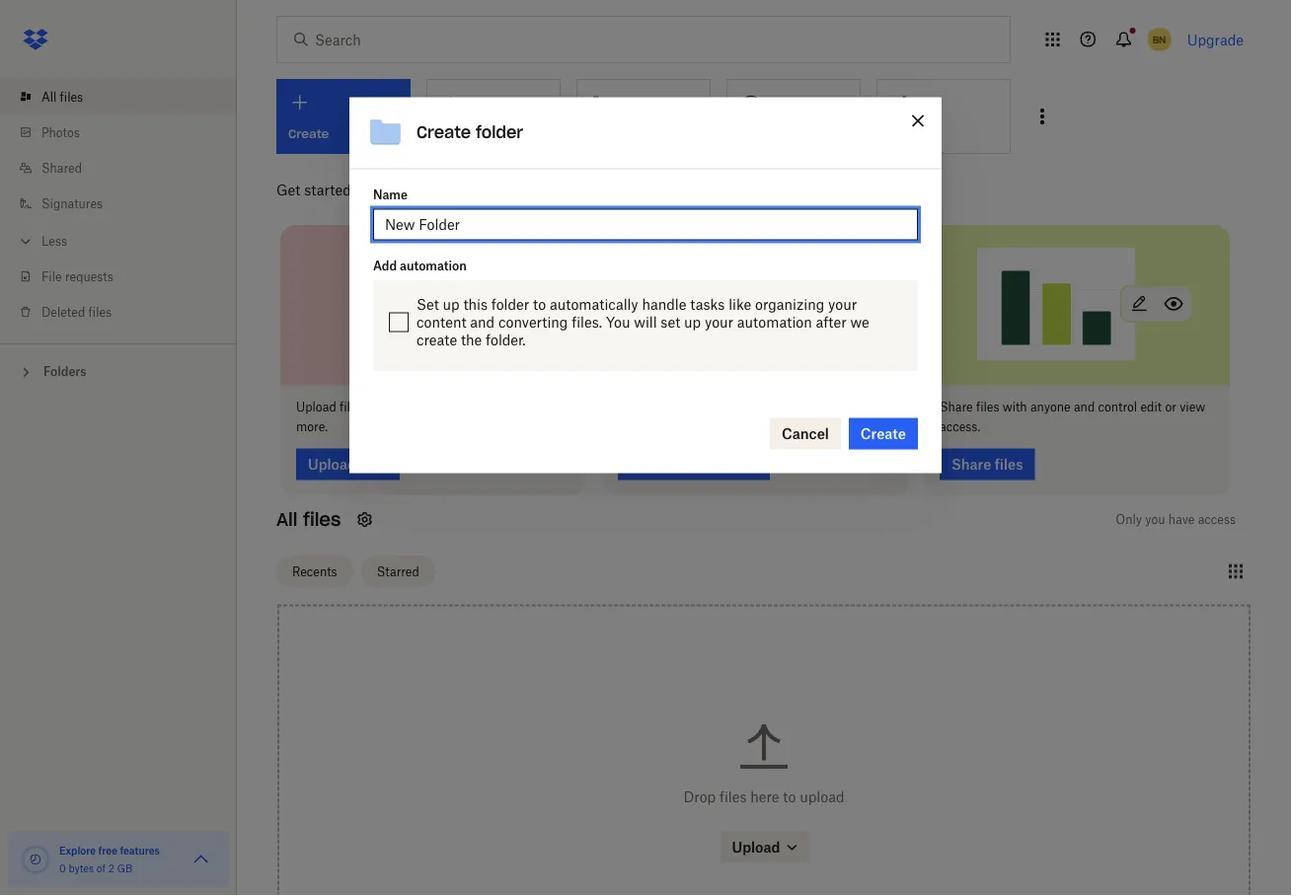 Task type: vqa. For each thing, say whether or not it's contained in the screenshot.
deleted
yes



Task type: describe. For each thing, give the bounding box(es) containing it.
folders button
[[0, 356, 237, 385]]

create folder
[[417, 123, 523, 143]]

upgrade link
[[1187, 31, 1244, 48]]

synced.
[[645, 420, 687, 434]]

explore free features 0 bytes of 2 gb
[[59, 844, 160, 875]]

share,
[[474, 400, 507, 415]]

access
[[1198, 512, 1236, 527]]

set
[[661, 314, 680, 331]]

set
[[417, 296, 439, 313]]

0 horizontal spatial up
[[443, 296, 460, 313]]

more.
[[296, 420, 328, 434]]

with for files
[[1003, 400, 1027, 415]]

desktop
[[673, 400, 718, 415]]

free
[[98, 844, 117, 857]]

tasks
[[690, 296, 725, 313]]

1 vertical spatial all files
[[276, 508, 341, 531]]

1 vertical spatial your
[[705, 314, 734, 331]]

control
[[1098, 400, 1137, 415]]

of
[[97, 862, 106, 875]]

share files with anyone and control edit or view access.
[[940, 400, 1205, 434]]

work
[[735, 400, 763, 415]]

install
[[618, 400, 653, 415]]

handle
[[642, 296, 686, 313]]

sign,
[[510, 400, 537, 415]]

get
[[276, 181, 300, 198]]

1 horizontal spatial your
[[828, 296, 857, 313]]

name
[[373, 188, 408, 203]]

file requests link
[[16, 259, 237, 294]]

and right "sign,"
[[540, 400, 561, 415]]

and inside set up this folder to automatically handle tasks like organizing your content and converting files. you will set up your automation after we create the folder.
[[470, 314, 495, 331]]

will
[[634, 314, 657, 331]]

folders
[[390, 400, 429, 415]]

starred button
[[361, 556, 435, 587]]

access.
[[940, 420, 980, 434]]

Name text field
[[385, 214, 906, 236]]

add
[[373, 259, 397, 274]]

less image
[[16, 231, 36, 251]]

2 on from the left
[[766, 400, 780, 415]]

2
[[108, 862, 114, 875]]

the
[[461, 332, 482, 349]]

upload
[[296, 400, 336, 415]]

cancel button
[[770, 418, 841, 450]]

files up recents button
[[303, 508, 341, 531]]

dropbox
[[388, 181, 443, 198]]

view
[[1180, 400, 1205, 415]]

signatures link
[[16, 186, 237, 221]]

signatures
[[41, 196, 103, 211]]

requests
[[65, 269, 113, 284]]

like
[[729, 296, 751, 313]]

files left here
[[720, 789, 747, 805]]

create folder dialog
[[349, 97, 942, 474]]

edit
[[1141, 400, 1162, 415]]

upgrade
[[1187, 31, 1244, 48]]

deleted
[[41, 305, 85, 319]]

upload files and folders to edit, share, sign, and more.
[[296, 400, 561, 434]]

organizing
[[755, 296, 824, 313]]

offline
[[810, 400, 845, 415]]

started
[[304, 181, 351, 198]]

set up this folder to automatically handle tasks like organizing your content and converting files. you will set up your automation after we create the folder.
[[417, 296, 869, 349]]

explore
[[59, 844, 96, 857]]

1 on from the left
[[656, 400, 670, 415]]

edit,
[[446, 400, 470, 415]]

files inside "share files with anyone and control edit or view access."
[[976, 400, 999, 415]]

all files inside all files link
[[41, 89, 83, 104]]

all files list item
[[0, 79, 237, 115]]

install on desktop to work on files offline and stay synced.
[[618, 400, 869, 434]]

automatically
[[550, 296, 638, 313]]

after
[[816, 314, 847, 331]]

to inside set up this folder to automatically handle tasks like organizing your content and converting files. you will set up your automation after we create the folder.
[[533, 296, 546, 313]]

or
[[1165, 400, 1177, 415]]

features
[[120, 844, 160, 857]]

drop files here to upload
[[684, 789, 845, 805]]

stay
[[618, 420, 641, 434]]

upload
[[800, 789, 845, 805]]

only
[[1116, 512, 1142, 527]]

1 horizontal spatial all
[[276, 508, 297, 531]]

create for create
[[861, 426, 906, 442]]

share
[[940, 400, 973, 415]]

bytes
[[69, 862, 94, 875]]

only you have access
[[1116, 512, 1236, 527]]

and inside install on desktop to work on files offline and stay synced.
[[848, 400, 869, 415]]

folder inside set up this folder to automatically handle tasks like organizing your content and converting files. you will set up your automation after we create the folder.
[[491, 296, 529, 313]]

anyone
[[1030, 400, 1071, 415]]



Task type: locate. For each thing, give the bounding box(es) containing it.
files right share
[[976, 400, 999, 415]]

photos
[[41, 125, 80, 140]]

recents
[[292, 564, 337, 579]]

content
[[417, 314, 466, 331]]

0 horizontal spatial your
[[705, 314, 734, 331]]

0 horizontal spatial with
[[355, 181, 384, 198]]

edit pdf
[[889, 126, 939, 141]]

automation down "organizing"
[[737, 314, 812, 331]]

all files up recents button
[[276, 508, 341, 531]]

files up cancel button
[[783, 400, 806, 415]]

0 vertical spatial create
[[417, 123, 471, 143]]

file
[[41, 269, 62, 284]]

to left work
[[721, 400, 732, 415]]

file requests
[[41, 269, 113, 284]]

have
[[1169, 512, 1195, 527]]

and left control
[[1074, 400, 1095, 415]]

0 vertical spatial all files
[[41, 89, 83, 104]]

with right the started
[[355, 181, 384, 198]]

here
[[750, 789, 779, 805]]

0
[[59, 862, 66, 875]]

shared
[[41, 160, 82, 175]]

dropbox image
[[16, 20, 55, 59]]

0 horizontal spatial all files
[[41, 89, 83, 104]]

all
[[41, 89, 57, 104], [276, 508, 297, 531]]

create
[[417, 332, 457, 349]]

automation
[[400, 259, 467, 274], [737, 314, 812, 331]]

gb
[[117, 862, 132, 875]]

to right here
[[783, 789, 796, 805]]

0 vertical spatial automation
[[400, 259, 467, 274]]

files right deleted
[[88, 305, 112, 319]]

your down tasks
[[705, 314, 734, 331]]

files up photos
[[60, 89, 83, 104]]

up up content
[[443, 296, 460, 313]]

on
[[656, 400, 670, 415], [766, 400, 780, 415]]

on right work
[[766, 400, 780, 415]]

create for create folder
[[417, 123, 471, 143]]

shared link
[[16, 150, 237, 186]]

on up synced.
[[656, 400, 670, 415]]

1 vertical spatial folder
[[491, 296, 529, 313]]

drop
[[684, 789, 716, 805]]

deleted files
[[41, 305, 112, 319]]

1 horizontal spatial create
[[861, 426, 906, 442]]

with
[[355, 181, 384, 198], [1003, 400, 1027, 415]]

and
[[470, 314, 495, 331], [366, 400, 387, 415], [540, 400, 561, 415], [848, 400, 869, 415], [1074, 400, 1095, 415]]

starred
[[377, 564, 419, 579]]

0 vertical spatial up
[[443, 296, 460, 313]]

and right the offline
[[848, 400, 869, 415]]

up right set
[[684, 314, 701, 331]]

1 vertical spatial with
[[1003, 400, 1027, 415]]

files inside "upload files and folders to edit, share, sign, and more."
[[340, 400, 363, 415]]

all files up photos
[[41, 89, 83, 104]]

files.
[[572, 314, 602, 331]]

and inside "share files with anyone and control edit or view access."
[[1074, 400, 1095, 415]]

up
[[443, 296, 460, 313], [684, 314, 701, 331]]

add automation
[[373, 259, 467, 274]]

0 vertical spatial all
[[41, 89, 57, 104]]

1 vertical spatial up
[[684, 314, 701, 331]]

0 horizontal spatial create
[[417, 123, 471, 143]]

you
[[1145, 512, 1165, 527]]

get started with dropbox
[[276, 181, 443, 198]]

files
[[60, 89, 83, 104], [88, 305, 112, 319], [340, 400, 363, 415], [783, 400, 806, 415], [976, 400, 999, 415], [303, 508, 341, 531], [720, 789, 747, 805]]

1 vertical spatial automation
[[737, 314, 812, 331]]

pdf
[[916, 126, 939, 141]]

with left anyone
[[1003, 400, 1027, 415]]

your
[[828, 296, 857, 313], [705, 314, 734, 331]]

all files link
[[16, 79, 237, 115]]

less
[[41, 233, 67, 248]]

folders
[[43, 364, 86, 379]]

files inside install on desktop to work on files offline and stay synced.
[[783, 400, 806, 415]]

0 vertical spatial your
[[828, 296, 857, 313]]

create button
[[849, 418, 918, 450]]

create inside button
[[861, 426, 906, 442]]

all up recents button
[[276, 508, 297, 531]]

0 horizontal spatial all
[[41, 89, 57, 104]]

list containing all files
[[0, 67, 237, 344]]

create left access.
[[861, 426, 906, 442]]

with for started
[[355, 181, 384, 198]]

your up 'after'
[[828, 296, 857, 313]]

create
[[417, 123, 471, 143], [861, 426, 906, 442]]

cancel
[[782, 426, 829, 442]]

1 horizontal spatial automation
[[737, 314, 812, 331]]

0 horizontal spatial automation
[[400, 259, 467, 274]]

files right upload
[[340, 400, 363, 415]]

1 horizontal spatial with
[[1003, 400, 1027, 415]]

we
[[850, 314, 869, 331]]

all up photos
[[41, 89, 57, 104]]

and down this
[[470, 314, 495, 331]]

to inside "upload files and folders to edit, share, sign, and more."
[[432, 400, 443, 415]]

all files
[[41, 89, 83, 104], [276, 508, 341, 531]]

edit
[[889, 126, 913, 141]]

to inside install on desktop to work on files offline and stay synced.
[[721, 400, 732, 415]]

and left folders
[[366, 400, 387, 415]]

photos link
[[16, 115, 237, 150]]

to up converting
[[533, 296, 546, 313]]

list
[[0, 67, 237, 344]]

this
[[463, 296, 488, 313]]

to left edit,
[[432, 400, 443, 415]]

1 horizontal spatial all files
[[276, 508, 341, 531]]

converting
[[498, 314, 568, 331]]

edit pdf button
[[877, 79, 1011, 154]]

automation up set
[[400, 259, 467, 274]]

quota usage element
[[20, 844, 51, 876]]

0 horizontal spatial on
[[656, 400, 670, 415]]

1 vertical spatial all
[[276, 508, 297, 531]]

1 horizontal spatial up
[[684, 314, 701, 331]]

automation inside set up this folder to automatically handle tasks like organizing your content and converting files. you will set up your automation after we create the folder.
[[737, 314, 812, 331]]

folder.
[[486, 332, 526, 349]]

all inside list item
[[41, 89, 57, 104]]

recents button
[[276, 556, 353, 587]]

1 horizontal spatial on
[[766, 400, 780, 415]]

create up "dropbox"
[[417, 123, 471, 143]]

to
[[533, 296, 546, 313], [432, 400, 443, 415], [721, 400, 732, 415], [783, 789, 796, 805]]

you
[[606, 314, 630, 331]]

deleted files link
[[16, 294, 237, 330]]

with inside "share files with anyone and control edit or view access."
[[1003, 400, 1027, 415]]

1 vertical spatial create
[[861, 426, 906, 442]]

0 vertical spatial folder
[[476, 123, 523, 143]]

0 vertical spatial with
[[355, 181, 384, 198]]

files inside list item
[[60, 89, 83, 104]]



